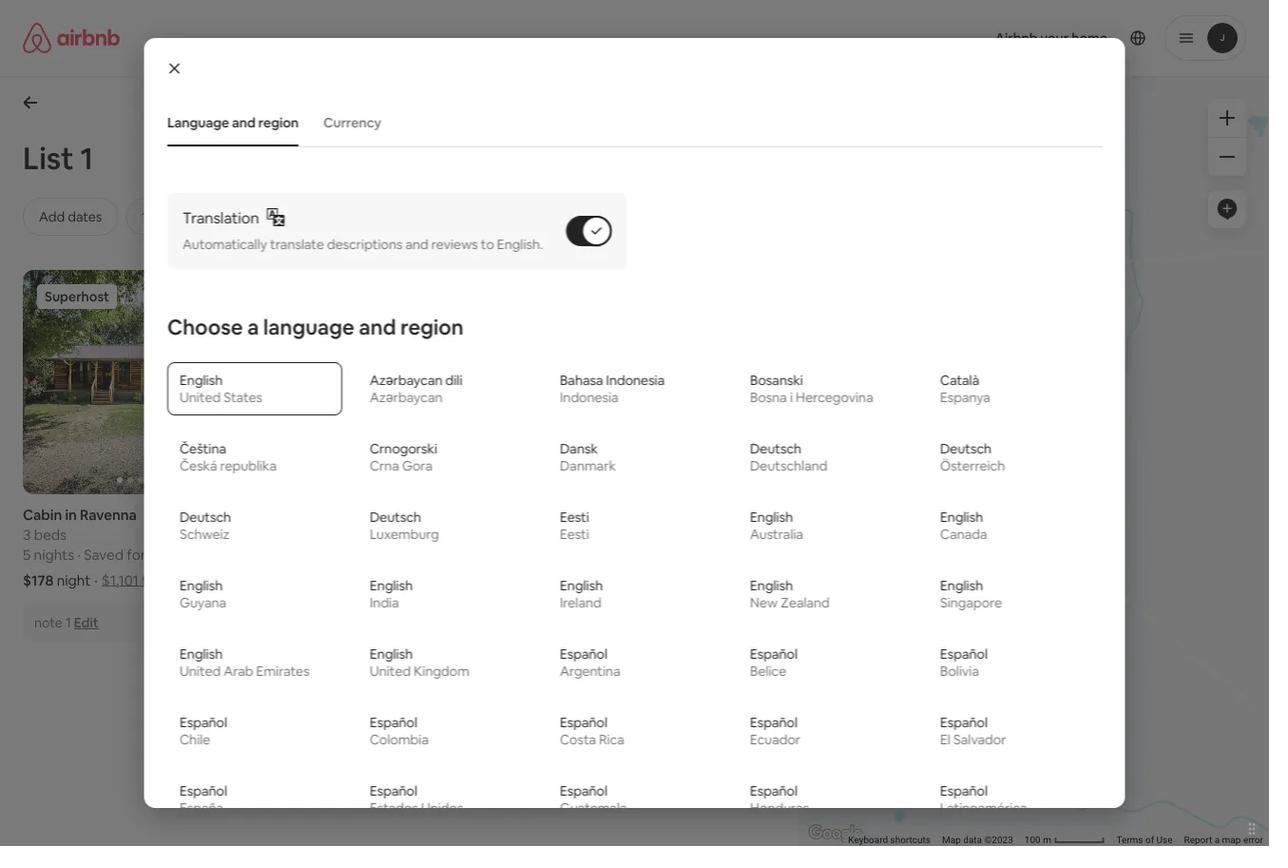 Task type: describe. For each thing, give the bounding box(es) containing it.
automatically translate descriptions and reviews to english.
[[182, 236, 543, 253]]

error
[[1244, 835, 1264, 846]]

$1,101 total button
[[102, 571, 172, 590]]

1 eesti from the top
[[560, 509, 589, 526]]

dansk danmark
[[560, 441, 616, 475]]

english for ireland
[[560, 577, 603, 595]]

english united states
[[179, 372, 262, 406]]

bahasa indonesia indonesia
[[560, 372, 665, 406]]

1 for note
[[66, 614, 71, 631]]

rica
[[599, 732, 624, 749]]

$1,101
[[102, 571, 139, 590]]

zealand
[[781, 595, 830, 612]]

català
[[940, 372, 979, 389]]

español latinoamérica
[[940, 783, 1027, 817]]

map
[[942, 835, 961, 846]]

österreich
[[940, 458, 1005, 475]]

ecuador
[[750, 732, 800, 749]]

language and region tab panel
[[159, 170, 1110, 846]]

español bolivia
[[940, 646, 988, 680]]

čeština česká republika
[[179, 441, 276, 475]]

guyana
[[179, 595, 226, 612]]

crnogorski
[[369, 441, 437, 458]]

español for españa
[[179, 783, 227, 800]]

descriptions
[[327, 236, 402, 253]]

español estados unidos
[[369, 783, 463, 817]]

dec
[[208, 545, 235, 564]]

ireland
[[560, 595, 601, 612]]

1 5 from the left
[[23, 545, 31, 564]]

el
[[940, 732, 950, 749]]

1 vertical spatial ·
[[94, 571, 98, 590]]

nights
[[34, 545, 74, 564]]

languages dialog
[[144, 38, 1126, 846]]

list 1
[[23, 138, 93, 178]]

español argentina
[[560, 646, 620, 680]]

indonesia right the 'bahasa'
[[606, 372, 665, 389]]

english guyana
[[179, 577, 226, 612]]

united for english united kingdom
[[369, 663, 411, 680]]

republika
[[220, 458, 276, 475]]

español for el
[[940, 714, 988, 732]]

bosanski bosna i hercegovina
[[750, 372, 873, 406]]

language
[[167, 114, 229, 131]]

edit
[[74, 614, 99, 631]]

english canada
[[940, 509, 987, 543]]

singapore
[[940, 595, 1002, 612]]

english for united arab emirates
[[179, 646, 222, 663]]

kingdom
[[413, 663, 469, 680]]

total
[[142, 571, 172, 590]]

–
[[198, 545, 205, 564]]

4.94 out of 5 average rating,  125 reviews image
[[177, 505, 259, 524]]

deutschland
[[750, 458, 827, 475]]

english ireland
[[560, 577, 603, 612]]

español belice
[[750, 646, 797, 680]]

states
[[223, 389, 262, 406]]

english for united states
[[179, 372, 222, 389]]

language
[[263, 314, 354, 341]]

indonesia up dansk
[[560, 389, 618, 406]]

deutsch for luxemburg
[[369, 509, 421, 526]]

data
[[964, 835, 982, 846]]

4.94 (125)
[[192, 505, 259, 524]]

terms
[[1117, 835, 1144, 846]]

english for australia
[[750, 509, 793, 526]]

choose a language and region
[[167, 314, 463, 341]]

deutsch for österreich
[[940, 441, 992, 458]]

language and region button
[[157, 105, 308, 141]]

0 vertical spatial ·
[[77, 545, 81, 564]]

terms of use
[[1117, 835, 1173, 846]]

chile
[[179, 732, 210, 749]]

español for latinoamérica
[[940, 783, 988, 800]]

english.
[[497, 236, 543, 253]]

english india
[[369, 577, 412, 612]]

bosna
[[750, 389, 787, 406]]

australia
[[750, 526, 803, 543]]

español for chile
[[179, 714, 227, 732]]

salvador
[[953, 732, 1006, 749]]

bahasa
[[560, 372, 603, 389]]

español guatemala
[[560, 783, 627, 817]]

new
[[750, 595, 778, 612]]

shortcuts
[[891, 835, 931, 846]]

and inside button
[[232, 114, 255, 131]]

deutsch schweiz
[[179, 509, 231, 543]]

report a map error link
[[1185, 835, 1264, 846]]

deutsch deutschland
[[750, 441, 827, 475]]

español for belice
[[750, 646, 797, 663]]

deutsch for deutschland
[[750, 441, 801, 458]]

español for ecuador
[[750, 714, 797, 732]]

english for india
[[369, 577, 412, 595]]

english australia
[[750, 509, 803, 543]]

danmark
[[560, 458, 616, 475]]

español colombia
[[369, 714, 428, 749]]

report
[[1185, 835, 1213, 846]]

india
[[369, 595, 399, 612]]

zoom out image
[[1220, 149, 1235, 165]]

reviews
[[431, 236, 478, 253]]

use
[[1157, 835, 1173, 846]]

español for colombia
[[369, 714, 417, 732]]

keyboard
[[849, 835, 888, 846]]

gora
[[402, 458, 432, 475]]

note
[[34, 614, 63, 631]]

2 5 from the left
[[238, 545, 246, 564]]

dili
[[445, 372, 462, 389]]

2 eesti from the top
[[560, 526, 589, 543]]



Task type: locate. For each thing, give the bounding box(es) containing it.
español down argentina
[[560, 714, 607, 732]]

choose
[[167, 314, 242, 341]]

hercegovina
[[796, 389, 873, 406]]

čeština
[[179, 441, 226, 458]]

100 m button
[[1019, 833, 1111, 846]]

1 horizontal spatial ·
[[94, 571, 98, 590]]

espanya
[[940, 389, 990, 406]]

0 horizontal spatial a
[[247, 314, 259, 341]]

in
[[65, 505, 77, 524]]

español down 'ecuador'
[[750, 783, 797, 800]]

eesti up english ireland
[[560, 526, 589, 543]]

crnogorski crna gora
[[369, 441, 437, 475]]

latinoamérica
[[940, 800, 1027, 817]]

0 vertical spatial 1
[[80, 138, 93, 178]]

nov
[[149, 545, 175, 564]]

1 horizontal spatial 1
[[80, 138, 93, 178]]

a left map
[[1215, 835, 1220, 846]]

english down eesti eesti
[[560, 577, 603, 595]]

a right choose at the top
[[247, 314, 259, 341]]

español españa
[[179, 783, 227, 817]]

english for new zealand
[[750, 577, 793, 595]]

español inside español el salvador
[[940, 714, 988, 732]]

español for bolivia
[[940, 646, 988, 663]]

español left unidos
[[369, 783, 417, 800]]

español inside "español costa rica"
[[560, 714, 607, 732]]

luxemburg
[[369, 526, 439, 543]]

keyboard shortcuts button
[[849, 834, 931, 846]]

united inside "english united states"
[[179, 389, 220, 406]]

a for map
[[1215, 835, 1220, 846]]

edit button
[[74, 614, 99, 631]]

ravenna
[[80, 505, 137, 524]]

united for english united states
[[179, 389, 220, 406]]

eesti eesti
[[560, 509, 589, 543]]

english inside english united kingdom
[[369, 646, 412, 663]]

region up "dili"
[[400, 314, 463, 341]]

español down the arab
[[179, 714, 227, 732]]

honduras
[[750, 800, 809, 817]]

and for automatically translate descriptions and reviews to english.
[[405, 236, 428, 253]]

español for guatemala
[[560, 783, 607, 800]]

english down luxemburg
[[369, 577, 412, 595]]

0 horizontal spatial ·
[[77, 545, 81, 564]]

español down the new
[[750, 646, 797, 663]]

tab list inside the choose a language and currency element
[[157, 99, 1103, 146]]

español up data
[[940, 783, 988, 800]]

translation
[[182, 208, 259, 227]]

emirates
[[256, 663, 309, 680]]

night
[[57, 571, 91, 590]]

2 horizontal spatial and
[[405, 236, 428, 253]]

0 horizontal spatial 5
[[23, 545, 31, 564]]

0 vertical spatial and
[[232, 114, 255, 131]]

· left "saved"
[[77, 545, 81, 564]]

100
[[1025, 835, 1041, 846]]

0 horizontal spatial and
[[232, 114, 255, 131]]

saved
[[84, 545, 124, 564]]

region left currency
[[258, 114, 298, 131]]

(125)
[[224, 505, 259, 524]]

english for united kingdom
[[369, 646, 412, 663]]

español costa rica
[[560, 714, 624, 749]]

español honduras
[[750, 783, 809, 817]]

region inside button
[[258, 114, 298, 131]]

0 vertical spatial a
[[247, 314, 259, 341]]

english inside english guyana
[[179, 577, 222, 595]]

deutsch inside the deutsch luxemburg
[[369, 509, 421, 526]]

español inside español guatemala
[[560, 783, 607, 800]]

0 horizontal spatial region
[[258, 114, 298, 131]]

english
[[179, 372, 222, 389], [750, 509, 793, 526], [940, 509, 983, 526], [179, 577, 222, 595], [369, 577, 412, 595], [560, 577, 603, 595], [750, 577, 793, 595], [940, 577, 983, 595], [179, 646, 222, 663], [369, 646, 412, 663]]

español for estados
[[369, 783, 417, 800]]

choose a language and currency element
[[155, 99, 1114, 846]]

united inside english united arab emirates
[[179, 663, 220, 680]]

english inside english australia
[[750, 509, 793, 526]]

español down bolivia
[[940, 714, 988, 732]]

5 right "dec" at left bottom
[[238, 545, 246, 564]]

a
[[247, 314, 259, 341], [1215, 835, 1220, 846]]

arab
[[223, 663, 253, 680]]

united left kingdom
[[369, 663, 411, 680]]

español inside español colombia
[[369, 714, 417, 732]]

español down belice
[[750, 714, 797, 732]]

list
[[23, 138, 74, 178]]

1 horizontal spatial 5
[[238, 545, 246, 564]]

english left "states"
[[179, 372, 222, 389]]

español inside español ecuador
[[750, 714, 797, 732]]

guatemala
[[560, 800, 627, 817]]

1 azərbaycan from the top
[[369, 372, 442, 389]]

1 for list
[[80, 138, 93, 178]]

bolivia
[[940, 663, 979, 680]]

add a place to the map image
[[1216, 198, 1239, 221]]

0 horizontal spatial 1
[[66, 614, 71, 631]]

english singapore
[[940, 577, 1002, 612]]

cabin
[[23, 505, 62, 524]]

currency button
[[314, 105, 390, 141]]

español down ireland
[[560, 646, 607, 663]]

english for canada
[[940, 509, 983, 526]]

español down chile
[[179, 783, 227, 800]]

0 vertical spatial region
[[258, 114, 298, 131]]

zoom in image
[[1220, 110, 1235, 126]]

5 down 3
[[23, 545, 31, 564]]

region inside tab panel
[[400, 314, 463, 341]]

english down –
[[179, 577, 222, 595]]

español for honduras
[[750, 783, 797, 800]]

česká
[[179, 458, 217, 475]]

and for choose a language and region
[[359, 314, 396, 341]]

english inside english united arab emirates
[[179, 646, 222, 663]]

english united arab emirates
[[179, 646, 309, 680]]

english down india
[[369, 646, 412, 663]]

english for singapore
[[940, 577, 983, 595]]

for
[[127, 545, 146, 564]]

español inside español honduras
[[750, 783, 797, 800]]

canada
[[940, 526, 987, 543]]

translate
[[270, 236, 324, 253]]

unidos
[[421, 800, 463, 817]]

united left the arab
[[179, 663, 220, 680]]

español down singapore at the bottom right of the page
[[940, 646, 988, 663]]

google map
including 1 saved stay. region
[[582, 0, 1270, 846]]

español for argentina
[[560, 646, 607, 663]]

azərbaycan
[[369, 372, 442, 389], [369, 389, 442, 406]]

united inside english united kingdom
[[369, 663, 411, 680]]

3
[[23, 525, 31, 544]]

group
[[23, 270, 259, 494]]

english down österreich on the bottom
[[940, 509, 983, 526]]

·
[[77, 545, 81, 564], [94, 571, 98, 590]]

united left "states"
[[179, 389, 220, 406]]

5
[[23, 545, 31, 564], [238, 545, 246, 564]]

español inside español estados unidos
[[369, 783, 417, 800]]

1 vertical spatial a
[[1215, 835, 1220, 846]]

a inside tab panel
[[247, 314, 259, 341]]

currency
[[323, 114, 381, 131]]

and
[[232, 114, 255, 131], [405, 236, 428, 253], [359, 314, 396, 341]]

argentina
[[560, 663, 620, 680]]

español chile
[[179, 714, 227, 749]]

español inside español argentina
[[560, 646, 607, 663]]

deutsch österreich
[[940, 441, 1005, 475]]

english down australia
[[750, 577, 793, 595]]

español down "costa"
[[560, 783, 607, 800]]

1 left edit button
[[66, 614, 71, 631]]

english inside "english united states"
[[179, 372, 222, 389]]

español down english united kingdom
[[369, 714, 417, 732]]

english left the arab
[[179, 646, 222, 663]]

1 horizontal spatial a
[[1215, 835, 1220, 846]]

eesti
[[560, 509, 589, 526], [560, 526, 589, 543]]

tab list containing language and region
[[157, 99, 1103, 146]]

google image
[[805, 822, 867, 846]]

2 vertical spatial and
[[359, 314, 396, 341]]

report a map error
[[1185, 835, 1264, 846]]

cabin in ravenna 3 beds 5 nights · saved for nov 30 – dec 5 $178 night · $1,101 total
[[23, 505, 246, 590]]

$178
[[23, 571, 54, 590]]

to
[[481, 236, 494, 253]]

english inside "english canada"
[[940, 509, 983, 526]]

crna
[[369, 458, 399, 475]]

profile element
[[658, 0, 1247, 76]]

©2023
[[985, 835, 1014, 846]]

note 1 edit
[[34, 614, 99, 631]]

1
[[80, 138, 93, 178], [66, 614, 71, 631]]

1 vertical spatial region
[[400, 314, 463, 341]]

español inside español latinoamérica
[[940, 783, 988, 800]]

beds
[[34, 525, 67, 544]]

keyboard shortcuts
[[849, 835, 931, 846]]

colombia
[[369, 732, 428, 749]]

deutsch for schweiz
[[179, 509, 231, 526]]

2 azərbaycan from the top
[[369, 389, 442, 406]]

1 horizontal spatial region
[[400, 314, 463, 341]]

1 vertical spatial and
[[405, 236, 428, 253]]

español
[[560, 646, 607, 663], [750, 646, 797, 663], [940, 646, 988, 663], [179, 714, 227, 732], [369, 714, 417, 732], [560, 714, 607, 732], [750, 714, 797, 732], [940, 714, 988, 732], [179, 783, 227, 800], [369, 783, 417, 800], [560, 783, 607, 800], [750, 783, 797, 800], [940, 783, 988, 800]]

terms of use link
[[1117, 835, 1173, 846]]

español for costa
[[560, 714, 607, 732]]

dansk
[[560, 441, 598, 458]]

costa
[[560, 732, 596, 749]]

deutsch inside deutsch deutschland
[[750, 441, 801, 458]]

· right night
[[94, 571, 98, 590]]

english down the canada
[[940, 577, 983, 595]]

eesti down danmark
[[560, 509, 589, 526]]

1 vertical spatial 1
[[66, 614, 71, 631]]

a for language
[[247, 314, 259, 341]]

español el salvador
[[940, 714, 1006, 749]]

bosanski
[[750, 372, 803, 389]]

english for guyana
[[179, 577, 222, 595]]

españa
[[179, 800, 223, 817]]

united for english united arab emirates
[[179, 663, 220, 680]]

tab list
[[157, 99, 1103, 146]]

deutsch inside deutsch österreich
[[940, 441, 992, 458]]

english down deutschland at right
[[750, 509, 793, 526]]

1 horizontal spatial and
[[359, 314, 396, 341]]

1 right the list
[[80, 138, 93, 178]]

english inside english new zealand
[[750, 577, 793, 595]]

english inside english singapore
[[940, 577, 983, 595]]



Task type: vqa. For each thing, say whether or not it's contained in the screenshot.


